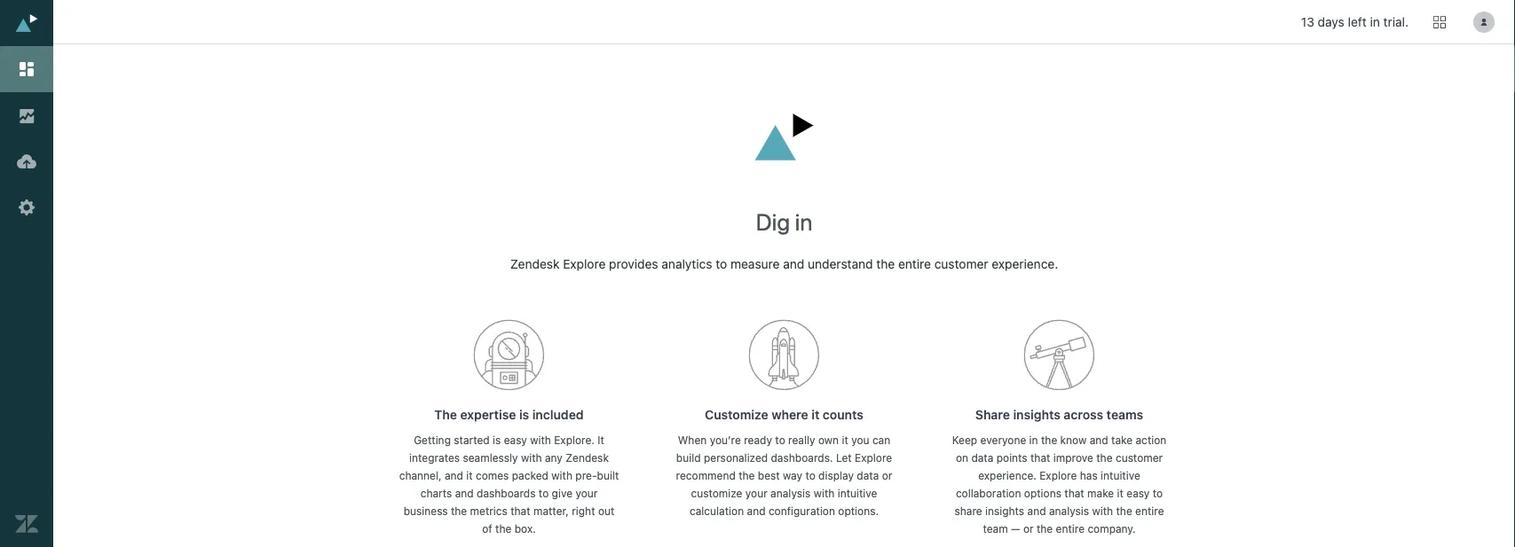 Task type: describe. For each thing, give the bounding box(es) containing it.
comes
[[476, 470, 509, 483]]

0 vertical spatial that
[[1031, 452, 1051, 465]]

keep
[[953, 435, 978, 447]]

analysis inside 'when you're ready to really own it you can build personalized dashboards. let explore recommend the best way to display data or customize your analysis with intuitive calculation and configuration options.'
[[771, 488, 811, 500]]

left
[[1349, 15, 1367, 29]]

own
[[819, 435, 839, 447]]

best
[[758, 470, 780, 483]]

dig
[[756, 208, 790, 236]]

the up company. at the right bottom of the page
[[1117, 506, 1133, 518]]

collaboration
[[956, 488, 1022, 500]]

and left take
[[1090, 435, 1109, 447]]

0 horizontal spatial customer
[[935, 257, 989, 272]]

explore inside 'when you're ready to really own it you can build personalized dashboards. let explore recommend the best way to display data or customize your analysis with intuitive calculation and configuration options.'
[[855, 452, 893, 465]]

teams
[[1107, 408, 1144, 423]]

give
[[552, 488, 573, 500]]

personalized
[[704, 452, 768, 465]]

and right measure
[[784, 257, 805, 272]]

or inside the keep everyone in the know and take action on data points that improve the customer experience. explore has intuitive collaboration options that make it easy to share insights and analysis with the entire team — or the entire company.
[[1024, 523, 1034, 536]]

data inside 'when you're ready to really own it you can build personalized dashboards. let explore recommend the best way to display data or customize your analysis with intuitive calculation and configuration options.'
[[857, 470, 879, 483]]

the right of
[[496, 523, 512, 536]]

recommend
[[676, 470, 736, 483]]

integrates
[[409, 452, 460, 465]]

take
[[1112, 435, 1133, 447]]

to right way
[[806, 470, 816, 483]]

charts
[[421, 488, 452, 500]]

across
[[1064, 408, 1104, 423]]

share
[[976, 408, 1011, 423]]

2df12a3c 7f86 4948 bd5f 21e6d87db82f image
[[749, 320, 820, 392]]

customize where it counts
[[705, 408, 864, 423]]

it
[[598, 435, 605, 447]]

customize
[[691, 488, 743, 500]]

share
[[955, 506, 983, 518]]

is for started
[[493, 435, 501, 447]]

expertise
[[460, 408, 516, 423]]

with inside 'when you're ready to really own it you can build personalized dashboards. let explore recommend the best way to display data or customize your analysis with intuitive calculation and configuration options.'
[[814, 488, 835, 500]]

zendesk inside 'getting started is easy with explore. it integrates seamlessly with any zendesk channel, and it comes packed with pre-built charts and dashboards to give your business the metrics that matter, right out of the box.'
[[566, 452, 609, 465]]

in inside the keep everyone in the know and take action on data points that improve the customer experience. explore has intuitive collaboration options that make it easy to share insights and analysis with the entire team — or the entire company.
[[1030, 435, 1039, 447]]

with up packed
[[521, 452, 542, 465]]

provides
[[609, 257, 659, 272]]

explore inside the keep everyone in the know and take action on data points that improve the customer experience. explore has intuitive collaboration options that make it easy to share insights and analysis with the entire team — or the entire company.
[[1040, 470, 1078, 483]]

and down the options
[[1028, 506, 1047, 518]]

business
[[404, 506, 448, 518]]

insights inside the keep everyone in the know and take action on data points that improve the customer experience. explore has intuitive collaboration options that make it easy to share insights and analysis with the entire team — or the entire company.
[[986, 506, 1025, 518]]

datasets image
[[15, 150, 38, 173]]

customize
[[705, 408, 769, 423]]

2 horizontal spatial entire
[[1136, 506, 1165, 518]]

0 vertical spatial experience.
[[992, 257, 1059, 272]]

2157a5f3 40cd 46a7 87a3 99e2fd6bc718 image
[[1024, 320, 1095, 392]]

2 horizontal spatial that
[[1065, 488, 1085, 500]]

that inside 'getting started is easy with explore. it integrates seamlessly with any zendesk channel, and it comes packed with pre-built charts and dashboards to give your business the metrics that matter, right out of the box.'
[[511, 506, 531, 518]]

metrics
[[470, 506, 508, 518]]

zendesk image
[[15, 513, 38, 536]]

seamlessly
[[463, 452, 518, 465]]

dashboards
[[477, 488, 536, 500]]

0 vertical spatial entire
[[899, 257, 932, 272]]

to inside 'getting started is easy with explore. it integrates seamlessly with any zendesk channel, and it comes packed with pre-built charts and dashboards to give your business the metrics that matter, right out of the box.'
[[539, 488, 549, 500]]

channel,
[[399, 470, 442, 483]]

know
[[1061, 435, 1087, 447]]

13 days left in trial.
[[1302, 15, 1409, 29]]

zendesk products image
[[1434, 16, 1447, 28]]

or inside 'when you're ready to really own it you can build personalized dashboards. let explore recommend the best way to display data or customize your analysis with intuitive calculation and configuration options.'
[[882, 470, 893, 483]]

and up charts
[[445, 470, 464, 483]]

0 vertical spatial in
[[1371, 15, 1381, 29]]

0 vertical spatial zendesk
[[510, 257, 560, 272]]

options.
[[839, 506, 879, 518]]

data inside the keep everyone in the know and take action on data points that improve the customer experience. explore has intuitive collaboration options that make it easy to share insights and analysis with the entire team — or the entire company.
[[972, 452, 994, 465]]

where
[[772, 408, 809, 423]]

—
[[1012, 523, 1021, 536]]

it inside 'getting started is easy with explore. it integrates seamlessly with any zendesk channel, and it comes packed with pre-built charts and dashboards to give your business the metrics that matter, right out of the box.'
[[467, 470, 473, 483]]

getting started is easy with explore. it integrates seamlessly with any zendesk channel, and it comes packed with pre-built charts and dashboards to give your business the metrics that matter, right out of the box.
[[399, 435, 619, 536]]

on
[[956, 452, 969, 465]]

dashboard image
[[15, 58, 38, 81]]

1 vertical spatial in
[[795, 208, 813, 236]]

your inside 'when you're ready to really own it you can build personalized dashboards. let explore recommend the best way to display data or customize your analysis with intuitive calculation and configuration options.'
[[746, 488, 768, 500]]



Task type: vqa. For each thing, say whether or not it's contained in the screenshot.
forged
no



Task type: locate. For each thing, give the bounding box(es) containing it.
to inside the keep everyone in the know and take action on data points that improve the customer experience. explore has intuitive collaboration options that make it easy to share insights and analysis with the entire team — or the entire company.
[[1153, 488, 1163, 500]]

1 horizontal spatial entire
[[1056, 523, 1085, 536]]

data right display
[[857, 470, 879, 483]]

entire right understand
[[899, 257, 932, 272]]

when you're ready to really own it you can build personalized dashboards. let explore recommend the best way to display data or customize your analysis with intuitive calculation and configuration options.
[[676, 435, 893, 518]]

1 vertical spatial experience.
[[979, 470, 1037, 483]]

is inside 'getting started is easy with explore. it integrates seamlessly with any zendesk channel, and it comes packed with pre-built charts and dashboards to give your business the metrics that matter, right out of the box.'
[[493, 435, 501, 447]]

0 horizontal spatial explore
[[563, 257, 606, 272]]

0 horizontal spatial easy
[[504, 435, 527, 447]]

the
[[877, 257, 895, 272], [1042, 435, 1058, 447], [1097, 452, 1113, 465], [739, 470, 755, 483], [451, 506, 467, 518], [1117, 506, 1133, 518], [496, 523, 512, 536], [1037, 523, 1053, 536]]

explore.
[[554, 435, 595, 447]]

build
[[677, 452, 701, 465]]

1 horizontal spatial explore
[[855, 452, 893, 465]]

1 vertical spatial easy
[[1127, 488, 1150, 500]]

getting
[[414, 435, 451, 447]]

it inside 'when you're ready to really own it you can build personalized dashboards. let explore recommend the best way to display data or customize your analysis with intuitive calculation and configuration options.'
[[842, 435, 849, 447]]

is
[[519, 408, 529, 423], [493, 435, 501, 447]]

options
[[1025, 488, 1062, 500]]

it left the you
[[842, 435, 849, 447]]

zendesk explore provides analytics to measure and understand the entire customer experience.
[[510, 257, 1059, 272]]

99f53380 12e8 4023 b6f6 c016da84aba3 image
[[474, 320, 545, 392]]

intuitive
[[1101, 470, 1141, 483], [838, 488, 878, 500]]

to down action
[[1153, 488, 1163, 500]]

1 vertical spatial insights
[[986, 506, 1025, 518]]

0 horizontal spatial entire
[[899, 257, 932, 272]]

and right charts
[[455, 488, 474, 500]]

admin image
[[15, 196, 38, 219]]

it right where
[[812, 408, 820, 423]]

the
[[435, 408, 457, 423]]

analysis down the options
[[1050, 506, 1090, 518]]

with up any
[[530, 435, 551, 447]]

action
[[1136, 435, 1167, 447]]

2 your from the left
[[746, 488, 768, 500]]

1 vertical spatial data
[[857, 470, 879, 483]]

in right "left"
[[1371, 15, 1381, 29]]

way
[[783, 470, 803, 483]]

or down "can"
[[882, 470, 893, 483]]

it right make
[[1118, 488, 1124, 500]]

customer
[[935, 257, 989, 272], [1116, 452, 1163, 465]]

improve
[[1054, 452, 1094, 465]]

is left included
[[519, 408, 529, 423]]

share insights across teams
[[976, 408, 1144, 423]]

1 vertical spatial is
[[493, 435, 501, 447]]

1 horizontal spatial analysis
[[1050, 506, 1090, 518]]

that up box.
[[511, 506, 531, 518]]

easy inside the keep everyone in the know and take action on data points that improve the customer experience. explore has intuitive collaboration options that make it easy to share insights and analysis with the entire team — or the entire company.
[[1127, 488, 1150, 500]]

or
[[882, 470, 893, 483], [1024, 523, 1034, 536]]

analysis inside the keep everyone in the know and take action on data points that improve the customer experience. explore has intuitive collaboration options that make it easy to share insights and analysis with the entire team — or the entire company.
[[1050, 506, 1090, 518]]

0 horizontal spatial in
[[795, 208, 813, 236]]

and inside 'when you're ready to really own it you can build personalized dashboards. let explore recommend the best way to display data or customize your analysis with intuitive calculation and configuration options.'
[[747, 506, 766, 518]]

points
[[997, 452, 1028, 465]]

2 horizontal spatial in
[[1371, 15, 1381, 29]]

included
[[533, 408, 584, 423]]

1 vertical spatial customer
[[1116, 452, 1163, 465]]

right
[[572, 506, 595, 518]]

1 horizontal spatial zendesk
[[566, 452, 609, 465]]

make
[[1088, 488, 1115, 500]]

experience.
[[992, 257, 1059, 272], [979, 470, 1037, 483]]

1 vertical spatial analysis
[[1050, 506, 1090, 518]]

team
[[984, 523, 1009, 536]]

has
[[1081, 470, 1098, 483]]

built
[[597, 470, 619, 483]]

explore left provides
[[563, 257, 606, 272]]

to left 'really'
[[776, 435, 786, 447]]

0 horizontal spatial intuitive
[[838, 488, 878, 500]]

you
[[852, 435, 870, 447]]

to left measure
[[716, 257, 728, 272]]

that right points
[[1031, 452, 1051, 465]]

with up give
[[552, 470, 573, 483]]

configuration
[[769, 506, 836, 518]]

really
[[789, 435, 816, 447]]

you're
[[710, 435, 741, 447]]

entire
[[899, 257, 932, 272], [1136, 506, 1165, 518], [1056, 523, 1085, 536]]

insights
[[1014, 408, 1061, 423], [986, 506, 1025, 518]]

customer inside the keep everyone in the know and take action on data points that improve the customer experience. explore has intuitive collaboration options that make it easy to share insights and analysis with the entire team — or the entire company.
[[1116, 452, 1163, 465]]

1 horizontal spatial in
[[1030, 435, 1039, 447]]

let
[[836, 452, 852, 465]]

days
[[1318, 15, 1345, 29]]

data right the on
[[972, 452, 994, 465]]

0 vertical spatial explore
[[563, 257, 606, 272]]

the down personalized
[[739, 470, 755, 483]]

13
[[1302, 15, 1315, 29]]

explore
[[563, 257, 606, 272], [855, 452, 893, 465], [1040, 470, 1078, 483]]

the expertise is included
[[435, 408, 584, 423]]

zendesk
[[510, 257, 560, 272], [566, 452, 609, 465]]

insights up the team
[[986, 506, 1025, 518]]

entire left company. at the right bottom of the page
[[1056, 523, 1085, 536]]

it
[[812, 408, 820, 423], [842, 435, 849, 447], [467, 470, 473, 483], [1118, 488, 1124, 500]]

0 vertical spatial easy
[[504, 435, 527, 447]]

it inside the keep everyone in the know and take action on data points that improve the customer experience. explore has intuitive collaboration options that make it easy to share insights and analysis with the entire team — or the entire company.
[[1118, 488, 1124, 500]]

intuitive up options.
[[838, 488, 878, 500]]

with inside the keep everyone in the know and take action on data points that improve the customer experience. explore has intuitive collaboration options that make it easy to share insights and analysis with the entire team — or the entire company.
[[1093, 506, 1114, 518]]

with down display
[[814, 488, 835, 500]]

can
[[873, 435, 891, 447]]

ready
[[744, 435, 773, 447]]

the left know at the bottom of the page
[[1042, 435, 1058, 447]]

1 vertical spatial or
[[1024, 523, 1034, 536]]

0 horizontal spatial that
[[511, 506, 531, 518]]

intuitive inside the keep everyone in the know and take action on data points that improve the customer experience. explore has intuitive collaboration options that make it easy to share insights and analysis with the entire team — or the entire company.
[[1101, 470, 1141, 483]]

that
[[1031, 452, 1051, 465], [1065, 488, 1085, 500], [511, 506, 531, 518]]

measure
[[731, 257, 780, 272]]

out
[[598, 506, 615, 518]]

1 horizontal spatial easy
[[1127, 488, 1150, 500]]

intuitive up make
[[1101, 470, 1141, 483]]

dashboards.
[[771, 452, 833, 465]]

1 horizontal spatial intuitive
[[1101, 470, 1141, 483]]

display
[[819, 470, 854, 483]]

it left comes
[[467, 470, 473, 483]]

easy down the expertise is included
[[504, 435, 527, 447]]

insights up the everyone
[[1014, 408, 1061, 423]]

2 vertical spatial in
[[1030, 435, 1039, 447]]

data
[[972, 452, 994, 465], [857, 470, 879, 483]]

analysis
[[771, 488, 811, 500], [1050, 506, 1090, 518]]

calculation
[[690, 506, 744, 518]]

started
[[454, 435, 490, 447]]

1 vertical spatial explore
[[855, 452, 893, 465]]

easy right make
[[1127, 488, 1150, 500]]

0 horizontal spatial analysis
[[771, 488, 811, 500]]

analytics
[[662, 257, 713, 272]]

1 vertical spatial zendesk
[[566, 452, 609, 465]]

1 vertical spatial that
[[1065, 488, 1085, 500]]

1 horizontal spatial is
[[519, 408, 529, 423]]

everyone
[[981, 435, 1027, 447]]

the right understand
[[877, 257, 895, 272]]

keep everyone in the know and take action on data points that improve the customer experience. explore has intuitive collaboration options that make it easy to share insights and analysis with the entire team — or the entire company.
[[953, 435, 1167, 536]]

box.
[[515, 523, 536, 536]]

matter,
[[534, 506, 569, 518]]

in right the everyone
[[1030, 435, 1039, 447]]

1 your from the left
[[576, 488, 598, 500]]

your inside 'getting started is easy with explore. it integrates seamlessly with any zendesk channel, and it comes packed with pre-built charts and dashboards to give your business the metrics that matter, right out of the box.'
[[576, 488, 598, 500]]

1 horizontal spatial your
[[746, 488, 768, 500]]

0 horizontal spatial zendesk
[[510, 257, 560, 272]]

easy
[[504, 435, 527, 447], [1127, 488, 1150, 500]]

0 vertical spatial data
[[972, 452, 994, 465]]

0 vertical spatial insights
[[1014, 408, 1061, 423]]

2 vertical spatial that
[[511, 506, 531, 518]]

0 vertical spatial intuitive
[[1101, 470, 1141, 483]]

counts
[[823, 408, 864, 423]]

understand
[[808, 257, 873, 272]]

the up has
[[1097, 452, 1113, 465]]

2 vertical spatial entire
[[1056, 523, 1085, 536]]

0 vertical spatial or
[[882, 470, 893, 483]]

is for expertise
[[519, 408, 529, 423]]

that down has
[[1065, 488, 1085, 500]]

0 horizontal spatial or
[[882, 470, 893, 483]]

intuitive inside 'when you're ready to really own it you can build personalized dashboards. let explore recommend the best way to display data or customize your analysis with intuitive calculation and configuration options.'
[[838, 488, 878, 500]]

your
[[576, 488, 598, 500], [746, 488, 768, 500]]

2 vertical spatial explore
[[1040, 470, 1078, 483]]

explore down "can"
[[855, 452, 893, 465]]

0 vertical spatial analysis
[[771, 488, 811, 500]]

dig in
[[756, 208, 813, 236]]

0 horizontal spatial data
[[857, 470, 879, 483]]

is up seamlessly
[[493, 435, 501, 447]]

in
[[1371, 15, 1381, 29], [795, 208, 813, 236], [1030, 435, 1039, 447]]

explore down improve
[[1040, 470, 1078, 483]]

of
[[482, 523, 493, 536]]

1 horizontal spatial data
[[972, 452, 994, 465]]

packed
[[512, 470, 549, 483]]

pre-
[[576, 470, 597, 483]]

0 vertical spatial customer
[[935, 257, 989, 272]]

entire up company. at the right bottom of the page
[[1136, 506, 1165, 518]]

1 horizontal spatial customer
[[1116, 452, 1163, 465]]

experience. inside the keep everyone in the know and take action on data points that improve the customer experience. explore has intuitive collaboration options that make it easy to share insights and analysis with the entire team — or the entire company.
[[979, 470, 1037, 483]]

easy inside 'getting started is easy with explore. it integrates seamlessly with any zendesk channel, and it comes packed with pre-built charts and dashboards to give your business the metrics that matter, right out of the box.'
[[504, 435, 527, 447]]

any
[[545, 452, 563, 465]]

0 vertical spatial is
[[519, 408, 529, 423]]

1 vertical spatial intuitive
[[838, 488, 878, 500]]

reports image
[[15, 104, 38, 127]]

the down charts
[[451, 506, 467, 518]]

and down best
[[747, 506, 766, 518]]

your down pre-
[[576, 488, 598, 500]]

with down make
[[1093, 506, 1114, 518]]

to left give
[[539, 488, 549, 500]]

or right the —
[[1024, 523, 1034, 536]]

in right the dig
[[795, 208, 813, 236]]

1 horizontal spatial that
[[1031, 452, 1051, 465]]

analysis down way
[[771, 488, 811, 500]]

1 vertical spatial entire
[[1136, 506, 1165, 518]]

trial.
[[1384, 15, 1409, 29]]

the inside 'when you're ready to really own it you can build personalized dashboards. let explore recommend the best way to display data or customize your analysis with intuitive calculation and configuration options.'
[[739, 470, 755, 483]]

company.
[[1088, 523, 1136, 536]]

the right the —
[[1037, 523, 1053, 536]]

when
[[678, 435, 707, 447]]

2 horizontal spatial explore
[[1040, 470, 1078, 483]]

0 horizontal spatial your
[[576, 488, 598, 500]]

with
[[530, 435, 551, 447], [521, 452, 542, 465], [552, 470, 573, 483], [814, 488, 835, 500], [1093, 506, 1114, 518]]

your down best
[[746, 488, 768, 500]]

0 horizontal spatial is
[[493, 435, 501, 447]]

1 horizontal spatial or
[[1024, 523, 1034, 536]]



